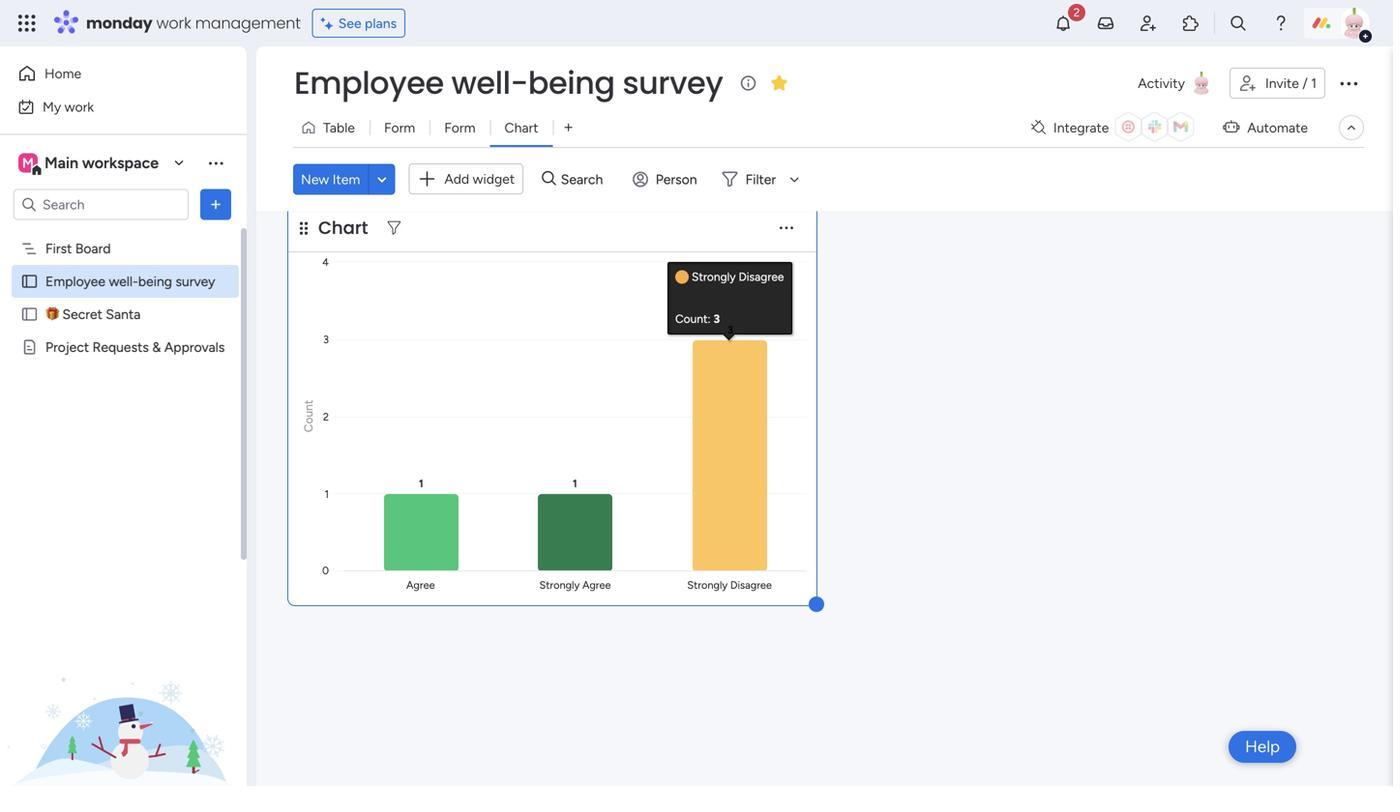 Task type: vqa. For each thing, say whether or not it's contained in the screenshot.
Home button
yes



Task type: describe. For each thing, give the bounding box(es) containing it.
new item
[[301, 171, 360, 187]]

workspace options image
[[206, 153, 225, 172]]

first board
[[45, 240, 111, 257]]

monday
[[86, 12, 152, 34]]

public board image for 🎁 secret santa
[[20, 305, 39, 324]]

more dots image
[[780, 221, 793, 235]]

new item button
[[293, 164, 368, 195]]

add widget button
[[409, 164, 524, 194]]

Search in workspace field
[[41, 193, 162, 216]]

Employee well-being survey field
[[289, 61, 728, 104]]

monday work management
[[86, 12, 301, 34]]

plans
[[365, 15, 397, 31]]

chart main content
[[256, 189, 1393, 787]]

my
[[43, 99, 61, 115]]

workspace image
[[18, 152, 38, 174]]

filter
[[746, 171, 776, 187]]

list box containing first board
[[0, 228, 247, 625]]

new
[[301, 171, 329, 187]]

help button
[[1229, 731, 1296, 763]]

inbox image
[[1096, 14, 1116, 33]]

filter button
[[715, 164, 806, 195]]

🎁
[[45, 306, 59, 323]]

home button
[[12, 58, 208, 89]]

project requests & approvals
[[45, 339, 225, 356]]

ruby anderson image
[[1339, 8, 1370, 39]]

/
[[1303, 75, 1308, 91]]

work for monday
[[156, 12, 191, 34]]

help
[[1245, 737, 1280, 757]]

integrate
[[1054, 119, 1109, 136]]

0 horizontal spatial survey
[[176, 273, 215, 290]]

chart button
[[490, 112, 553, 143]]

dapulse drag handle 3 image
[[300, 221, 308, 235]]

table button
[[293, 112, 370, 143]]

show board description image
[[737, 74, 760, 93]]

1
[[1311, 75, 1317, 91]]

main workspace
[[45, 154, 159, 172]]

chart inside chart main content
[[318, 216, 368, 240]]

2 form button from the left
[[430, 112, 490, 143]]

see plans
[[338, 15, 397, 31]]

search everything image
[[1229, 14, 1248, 33]]

home
[[45, 65, 81, 82]]

Search field
[[556, 166, 614, 193]]

options image
[[206, 195, 225, 214]]

board
[[75, 240, 111, 257]]

apps image
[[1181, 14, 1201, 33]]

select product image
[[17, 14, 37, 33]]

form for second 'form' button from the right
[[384, 119, 415, 136]]

first
[[45, 240, 72, 257]]

v2 funnel image
[[388, 221, 401, 235]]

lottie animation image
[[0, 591, 247, 787]]

help image
[[1271, 14, 1291, 33]]

arrow down image
[[783, 168, 806, 191]]

invite
[[1265, 75, 1299, 91]]

m
[[22, 155, 34, 171]]

notifications image
[[1054, 14, 1073, 33]]

remove from favorites image
[[770, 73, 789, 92]]



Task type: locate. For each thing, give the bounding box(es) containing it.
1 horizontal spatial survey
[[623, 61, 723, 104]]

invite members image
[[1139, 14, 1158, 33]]

1 horizontal spatial well-
[[451, 61, 528, 104]]

1 form from the left
[[384, 119, 415, 136]]

well-
[[451, 61, 528, 104], [109, 273, 138, 290]]

1 vertical spatial well-
[[109, 273, 138, 290]]

well- up chart button
[[451, 61, 528, 104]]

being up the santa
[[138, 273, 172, 290]]

main
[[45, 154, 78, 172]]

0 vertical spatial public board image
[[20, 272, 39, 291]]

1 vertical spatial public board image
[[20, 305, 39, 324]]

list box
[[0, 228, 247, 625]]

my work button
[[12, 91, 208, 122]]

work inside my work button
[[64, 99, 94, 115]]

form for second 'form' button from the left
[[444, 119, 476, 136]]

being inside list box
[[138, 273, 172, 290]]

lottie animation element
[[0, 591, 247, 787]]

table
[[323, 119, 355, 136]]

options image
[[1337, 72, 1360, 95]]

well- inside list box
[[109, 273, 138, 290]]

1 horizontal spatial work
[[156, 12, 191, 34]]

0 vertical spatial survey
[[623, 61, 723, 104]]

form up add
[[444, 119, 476, 136]]

collapse board header image
[[1344, 120, 1359, 135]]

my work
[[43, 99, 94, 115]]

activity button
[[1130, 68, 1222, 99]]

dapulse integrations image
[[1031, 120, 1046, 135]]

1 form button from the left
[[370, 112, 430, 143]]

see plans button
[[312, 9, 406, 38]]

employee well-being survey up the santa
[[45, 273, 215, 290]]

chart inside chart button
[[505, 119, 538, 136]]

employee down the first board
[[45, 273, 105, 290]]

survey
[[623, 61, 723, 104], [176, 273, 215, 290]]

0 vertical spatial employee
[[294, 61, 444, 104]]

workspace
[[82, 154, 159, 172]]

santa
[[106, 306, 141, 323]]

0 vertical spatial work
[[156, 12, 191, 34]]

0 vertical spatial employee well-being survey
[[294, 61, 723, 104]]

1 vertical spatial employee well-being survey
[[45, 273, 215, 290]]

0 horizontal spatial well-
[[109, 273, 138, 290]]

employee well-being survey
[[294, 61, 723, 104], [45, 273, 215, 290]]

being up add view image
[[528, 61, 615, 104]]

1 horizontal spatial employee well-being survey
[[294, 61, 723, 104]]

0 horizontal spatial form
[[384, 119, 415, 136]]

public board image for employee well-being survey
[[20, 272, 39, 291]]

2 image
[[1068, 1, 1086, 23]]

form up angle down image
[[384, 119, 415, 136]]

invite / 1
[[1265, 75, 1317, 91]]

invite / 1 button
[[1230, 68, 1325, 99]]

well- up the santa
[[109, 273, 138, 290]]

employee well-being survey inside list box
[[45, 273, 215, 290]]

work right my
[[64, 99, 94, 115]]

form button up angle down image
[[370, 112, 430, 143]]

chart
[[505, 119, 538, 136], [318, 216, 368, 240]]

project
[[45, 339, 89, 356]]

form button
[[370, 112, 430, 143], [430, 112, 490, 143]]

1 horizontal spatial being
[[528, 61, 615, 104]]

see
[[338, 15, 361, 31]]

widget
[[473, 171, 515, 187]]

angle down image
[[377, 172, 387, 186]]

1 vertical spatial chart
[[318, 216, 368, 240]]

1 vertical spatial employee
[[45, 273, 105, 290]]

chart down employee well-being survey field
[[505, 119, 538, 136]]

0 horizontal spatial work
[[64, 99, 94, 115]]

1 vertical spatial work
[[64, 99, 94, 115]]

autopilot image
[[1223, 114, 1240, 139]]

form
[[384, 119, 415, 136], [444, 119, 476, 136]]

public board image
[[20, 272, 39, 291], [20, 305, 39, 324]]

employee well-being survey up chart button
[[294, 61, 723, 104]]

&
[[152, 339, 161, 356]]

employee
[[294, 61, 444, 104], [45, 273, 105, 290]]

work right monday
[[156, 12, 191, 34]]

1 horizontal spatial employee
[[294, 61, 444, 104]]

1 vertical spatial survey
[[176, 273, 215, 290]]

requests
[[92, 339, 149, 356]]

0 horizontal spatial being
[[138, 273, 172, 290]]

person button
[[625, 164, 709, 195]]

item
[[333, 171, 360, 187]]

0 vertical spatial being
[[528, 61, 615, 104]]

secret
[[62, 306, 102, 323]]

1 horizontal spatial form
[[444, 119, 476, 136]]

chart right the dapulse drag handle 3 'icon'
[[318, 216, 368, 240]]

person
[[656, 171, 697, 187]]

add
[[444, 171, 469, 187]]

2 form from the left
[[444, 119, 476, 136]]

1 vertical spatial being
[[138, 273, 172, 290]]

survey up approvals
[[176, 273, 215, 290]]

workspace selection element
[[18, 151, 162, 177]]

2 public board image from the top
[[20, 305, 39, 324]]

0 vertical spatial well-
[[451, 61, 528, 104]]

survey left show board description icon
[[623, 61, 723, 104]]

1 horizontal spatial chart
[[505, 119, 538, 136]]

option
[[0, 231, 247, 235]]

0 vertical spatial chart
[[505, 119, 538, 136]]

management
[[195, 12, 301, 34]]

automate
[[1247, 119, 1308, 136]]

employee up table
[[294, 61, 444, 104]]

v2 search image
[[542, 168, 556, 190]]

🎁 secret santa
[[45, 306, 141, 323]]

0 horizontal spatial chart
[[318, 216, 368, 240]]

0 horizontal spatial employee well-being survey
[[45, 273, 215, 290]]

approvals
[[164, 339, 225, 356]]

1 public board image from the top
[[20, 272, 39, 291]]

add widget
[[444, 171, 515, 187]]

being
[[528, 61, 615, 104], [138, 273, 172, 290]]

0 horizontal spatial employee
[[45, 273, 105, 290]]

add view image
[[565, 121, 572, 135]]

work for my
[[64, 99, 94, 115]]

work
[[156, 12, 191, 34], [64, 99, 94, 115]]

form button up add
[[430, 112, 490, 143]]

activity
[[1138, 75, 1185, 91]]



